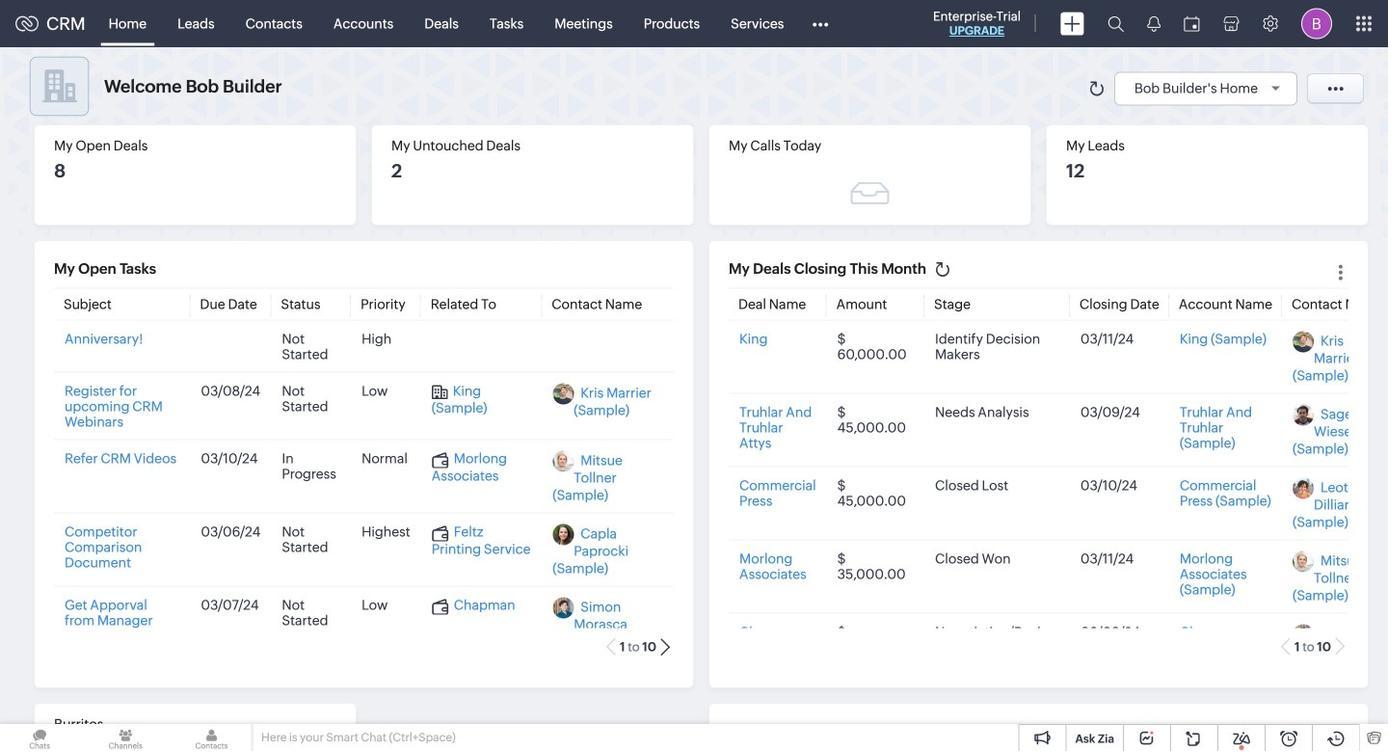 Task type: describe. For each thing, give the bounding box(es) containing it.
create menu image
[[1060, 12, 1085, 35]]

search image
[[1108, 15, 1124, 32]]

calendar image
[[1184, 16, 1200, 31]]

signals image
[[1147, 15, 1161, 32]]

search element
[[1096, 0, 1136, 47]]

channels image
[[86, 724, 165, 751]]

logo image
[[15, 16, 39, 31]]

profile image
[[1301, 8, 1332, 39]]



Task type: locate. For each thing, give the bounding box(es) containing it.
Other Modules field
[[800, 8, 841, 39]]

chats image
[[0, 724, 79, 751]]

contacts image
[[172, 724, 251, 751]]

create menu element
[[1049, 0, 1096, 47]]

profile element
[[1290, 0, 1344, 47]]

signals element
[[1136, 0, 1172, 47]]



Task type: vqa. For each thing, say whether or not it's contained in the screenshot.
Contacts image
yes



